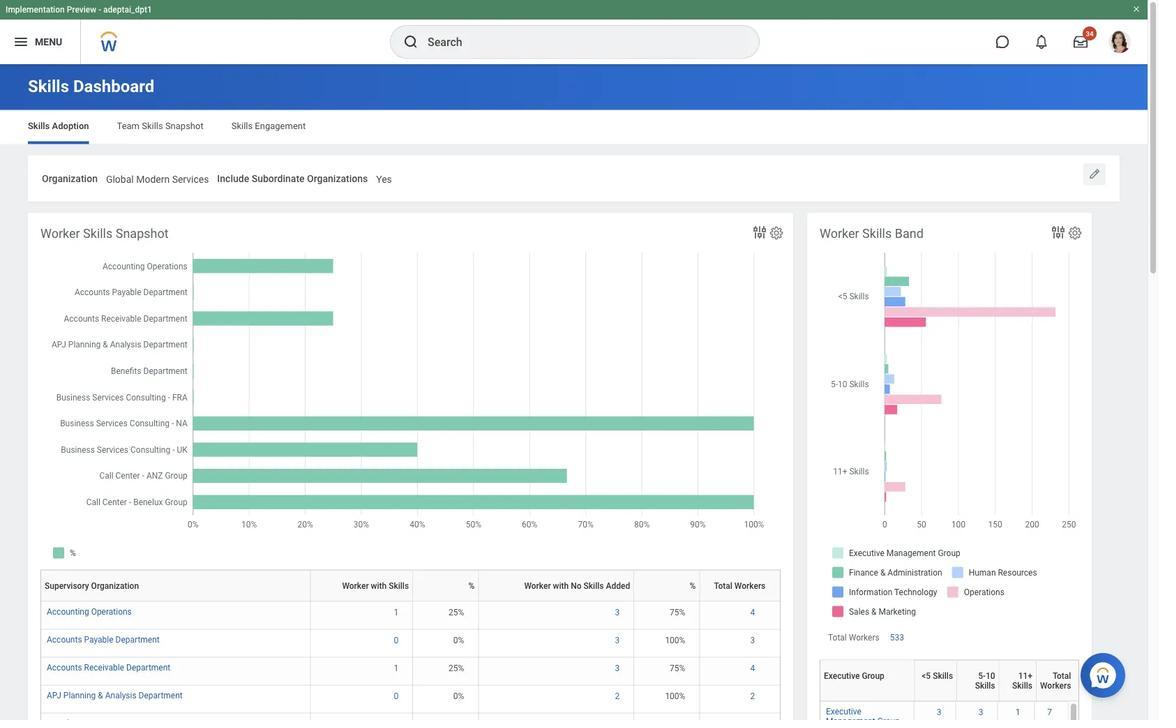 Task type: vqa. For each thing, say whether or not it's contained in the screenshot.


Task type: locate. For each thing, give the bounding box(es) containing it.
2 button
[[615, 691, 622, 702], [751, 691, 758, 702]]

100% for 2
[[665, 691, 686, 701]]

0 vertical spatial total workers
[[714, 581, 766, 591]]

accounts receivable department
[[47, 663, 170, 672]]

team
[[117, 121, 140, 131]]

Yes text field
[[376, 165, 392, 189]]

1 100% from the top
[[665, 635, 686, 645]]

0 vertical spatial 0
[[394, 635, 399, 645]]

department right analysis
[[139, 691, 183, 700]]

25% button
[[449, 607, 467, 618], [449, 663, 467, 674]]

2 vertical spatial workers
[[1041, 681, 1072, 691]]

1 vertical spatial accounts
[[47, 663, 82, 672]]

band
[[895, 227, 924, 241]]

edit image
[[1088, 167, 1102, 181]]

2 horizontal spatial workers
[[1041, 681, 1072, 691]]

adeptai_dpt1
[[103, 5, 152, 15]]

0 vertical spatial 75%
[[670, 608, 686, 617]]

1 vertical spatial 4 button
[[751, 663, 758, 674]]

group right management
[[878, 717, 900, 720]]

0% for 2
[[454, 691, 464, 701]]

with inside "button"
[[553, 581, 569, 591]]

total inside "total workers"
[[1053, 671, 1072, 681]]

%
[[469, 581, 475, 591], [690, 581, 696, 591]]

0 vertical spatial workers
[[735, 581, 766, 591]]

2 vertical spatial total workers
[[1041, 671, 1072, 691]]

1 vertical spatial department
[[126, 663, 170, 672]]

1 vertical spatial 100% button
[[665, 691, 688, 702]]

5-
[[979, 671, 986, 681]]

0 horizontal spatial %
[[469, 581, 475, 591]]

0 vertical spatial accounts
[[47, 635, 82, 645]]

0 vertical spatial 4
[[751, 608, 755, 617]]

100% button
[[665, 635, 688, 646], [665, 691, 688, 702]]

2 75% from the top
[[670, 663, 686, 673]]

1 vertical spatial 0
[[394, 691, 399, 701]]

1 4 from the top
[[751, 608, 755, 617]]

total inside worker skills snapshot element
[[714, 581, 733, 591]]

1 25% button from the top
[[449, 607, 467, 618]]

with inside button
[[371, 581, 387, 591]]

1 for accounts receivable department
[[394, 663, 399, 673]]

4
[[751, 608, 755, 617], [751, 663, 755, 673]]

1 horizontal spatial total
[[829, 633, 847, 642]]

configure and view chart data image
[[1051, 224, 1067, 241]]

skills inside button
[[1013, 681, 1033, 691]]

4 button
[[751, 607, 758, 618], [751, 663, 758, 674]]

executive down executive group
[[826, 707, 862, 717]]

1 horizontal spatial % button
[[638, 570, 705, 601]]

0 horizontal spatial total
[[714, 581, 733, 591]]

0 vertical spatial snapshot
[[165, 121, 204, 131]]

2 25% from the top
[[449, 663, 464, 673]]

tab list
[[14, 111, 1134, 144]]

75%
[[670, 608, 686, 617], [670, 663, 686, 673]]

1 button for accounts receivable department
[[394, 663, 401, 674]]

1 25% from the top
[[449, 608, 464, 617]]

1
[[394, 608, 399, 617], [394, 663, 399, 673], [1016, 707, 1021, 717]]

2
[[615, 691, 620, 701], [751, 691, 755, 701]]

<5
[[922, 671, 931, 681]]

2 vertical spatial 1
[[1016, 707, 1021, 717]]

2 vertical spatial total
[[1053, 671, 1072, 681]]

1 vertical spatial 4
[[751, 663, 755, 673]]

receivable
[[84, 663, 124, 672]]

total for 'total workers' button to the right
[[1053, 671, 1072, 681]]

worker with no skills added button
[[483, 570, 640, 601]]

Search Workday  search field
[[428, 27, 731, 57]]

skills
[[28, 76, 69, 96], [28, 121, 50, 131], [142, 121, 163, 131], [232, 121, 253, 131], [83, 227, 113, 241], [863, 227, 892, 241], [389, 581, 409, 591], [584, 581, 604, 591], [933, 671, 954, 681], [976, 681, 996, 691], [1013, 681, 1033, 691]]

2 horizontal spatial total workers
[[1041, 671, 1072, 691]]

0 horizontal spatial 2
[[615, 691, 620, 701]]

worker skills snapshot element
[[28, 213, 794, 720]]

1 vertical spatial total workers
[[829, 633, 880, 642]]

workers
[[735, 581, 766, 591], [849, 633, 880, 642], [1041, 681, 1072, 691]]

11+ skills button
[[1003, 660, 1042, 701]]

skills engagement
[[232, 121, 306, 131]]

75% for accounting operations
[[670, 608, 686, 617]]

1 vertical spatial 0 button
[[394, 691, 401, 702]]

executive for executive group
[[824, 671, 860, 681]]

snapshot
[[165, 121, 204, 131], [116, 227, 169, 241]]

1 horizontal spatial 2
[[751, 691, 755, 701]]

0 vertical spatial group
[[862, 671, 885, 681]]

executive inside button
[[824, 671, 860, 681]]

global modern services
[[106, 173, 209, 185]]

organization
[[42, 173, 98, 184], [91, 581, 139, 591]]

department up analysis
[[126, 663, 170, 672]]

snapshot for team skills snapshot
[[165, 121, 204, 131]]

0 vertical spatial department
[[116, 635, 160, 645]]

dashboard
[[73, 76, 154, 96]]

0 vertical spatial total workers button
[[704, 581, 766, 591]]

2 vertical spatial department
[[139, 691, 183, 700]]

0 vertical spatial 25% button
[[449, 607, 467, 618]]

2 100% button from the top
[[665, 691, 688, 702]]

1 0 button from the top
[[394, 635, 401, 646]]

include subordinate organizations element
[[376, 164, 392, 190]]

0 vertical spatial 0% button
[[454, 635, 467, 646]]

1 0 from the top
[[394, 635, 399, 645]]

3 button
[[615, 607, 622, 618], [615, 635, 622, 646], [751, 635, 758, 646], [615, 663, 622, 674], [937, 707, 944, 718], [979, 707, 986, 718]]

inbox large image
[[1074, 35, 1088, 49]]

2 4 from the top
[[751, 663, 755, 673]]

2 100% from the top
[[665, 691, 686, 701]]

1 vertical spatial 0%
[[454, 691, 464, 701]]

2 with from the left
[[553, 581, 569, 591]]

accounts receivable department link
[[47, 660, 170, 672]]

0 vertical spatial 0%
[[454, 635, 464, 645]]

1 vertical spatial 25% button
[[449, 663, 467, 674]]

0%
[[454, 635, 464, 645], [454, 691, 464, 701]]

1 vertical spatial 25%
[[449, 663, 464, 673]]

100%
[[665, 635, 686, 645], [665, 691, 686, 701]]

group
[[862, 671, 885, 681], [878, 717, 900, 720]]

0 vertical spatial 100% button
[[665, 635, 688, 646]]

1 75% from the top
[[670, 608, 686, 617]]

Global Modern Services text field
[[106, 165, 209, 189]]

% button
[[417, 570, 484, 601], [638, 570, 705, 601]]

0 vertical spatial 1
[[394, 608, 399, 617]]

2 0 from the top
[[394, 691, 399, 701]]

75% button
[[670, 607, 688, 618], [670, 663, 688, 674]]

0 vertical spatial 1 button
[[394, 607, 401, 618]]

executive up executive management group link
[[824, 671, 860, 681]]

2 4 button from the top
[[751, 663, 758, 674]]

1 2 from the left
[[615, 691, 620, 701]]

2 % from the left
[[690, 581, 696, 591]]

<5 skills button
[[919, 660, 963, 701]]

configure worker skills snapshot image
[[769, 226, 785, 241]]

with for skills
[[371, 581, 387, 591]]

25%
[[449, 608, 464, 617], [449, 663, 464, 673]]

1 vertical spatial 100%
[[665, 691, 686, 701]]

1 vertical spatial total workers button
[[1041, 671, 1072, 691]]

2 0 button from the top
[[394, 691, 401, 702]]

1 vertical spatial 1 button
[[394, 663, 401, 674]]

department
[[116, 635, 160, 645], [126, 663, 170, 672], [139, 691, 183, 700]]

100% for 3
[[665, 635, 686, 645]]

0 horizontal spatial workers
[[735, 581, 766, 591]]

0 vertical spatial total
[[714, 581, 733, 591]]

department down operations
[[116, 635, 160, 645]]

0 button
[[394, 635, 401, 646], [394, 691, 401, 702]]

menu banner
[[0, 0, 1148, 64]]

0 vertical spatial 25%
[[449, 608, 464, 617]]

2 75% button from the top
[[670, 663, 688, 674]]

3
[[615, 608, 620, 617], [615, 635, 620, 645], [751, 635, 755, 645], [615, 663, 620, 673], [937, 707, 942, 717], [979, 707, 984, 717]]

accounting operations link
[[47, 604, 132, 617]]

2 2 from the left
[[751, 691, 755, 701]]

1 75% button from the top
[[670, 607, 688, 618]]

7
[[1048, 707, 1053, 717]]

0 button for 3
[[394, 635, 401, 646]]

1 horizontal spatial 2 button
[[751, 691, 758, 702]]

1 vertical spatial 75%
[[670, 663, 686, 673]]

worker for worker with no skills added
[[525, 581, 551, 591]]

1 with from the left
[[371, 581, 387, 591]]

0 horizontal spatial % button
[[417, 570, 484, 601]]

1 0% from the top
[[454, 635, 464, 645]]

0 vertical spatial 100%
[[665, 635, 686, 645]]

executive inside the executive management group
[[826, 707, 862, 717]]

1 horizontal spatial with
[[553, 581, 569, 591]]

1 vertical spatial 75% button
[[670, 663, 688, 674]]

accounting operations
[[47, 607, 132, 617]]

4 for accounts receivable department
[[751, 663, 755, 673]]

5-10 skills button
[[961, 660, 1005, 701]]

accounts for accounts receivable department
[[47, 663, 82, 672]]

1 100% button from the top
[[665, 635, 688, 646]]

10
[[986, 671, 996, 681]]

1 4 button from the top
[[751, 607, 758, 618]]

0 horizontal spatial total workers
[[714, 581, 766, 591]]

2 accounts from the top
[[47, 663, 82, 672]]

0 horizontal spatial total workers button
[[704, 581, 766, 591]]

skills dashboard
[[28, 76, 154, 96]]

organization up operations
[[91, 581, 139, 591]]

total workers button
[[704, 581, 766, 591], [1041, 671, 1072, 691]]

1 vertical spatial total
[[829, 633, 847, 642]]

total workers
[[714, 581, 766, 591], [829, 633, 880, 642], [1041, 671, 1072, 691]]

1 vertical spatial executive
[[826, 707, 862, 717]]

1 horizontal spatial %
[[690, 581, 696, 591]]

accounts
[[47, 635, 82, 645], [47, 663, 82, 672]]

1 vertical spatial workers
[[849, 633, 880, 642]]

0 horizontal spatial 2 button
[[615, 691, 622, 702]]

group inside the executive management group
[[878, 717, 900, 720]]

34
[[1086, 29, 1094, 38]]

analysis
[[105, 691, 137, 700]]

1 vertical spatial 1
[[394, 663, 399, 673]]

skills inside 'button'
[[976, 681, 996, 691]]

group up executive management group link
[[862, 671, 885, 681]]

yes
[[376, 173, 392, 185]]

snapshot up services on the left top of the page
[[165, 121, 204, 131]]

close environment banner image
[[1133, 5, 1141, 13]]

total
[[714, 581, 733, 591], [829, 633, 847, 642], [1053, 671, 1072, 681]]

100% button for 3
[[665, 635, 688, 646]]

department for accounts receivable department
[[126, 663, 170, 672]]

worker inside button
[[342, 581, 369, 591]]

0 for 2
[[394, 691, 399, 701]]

25% button for accounts receivable department
[[449, 663, 467, 674]]

4 for accounting operations
[[751, 608, 755, 617]]

1 accounts from the top
[[47, 635, 82, 645]]

1 horizontal spatial total workers button
[[1041, 671, 1072, 691]]

organization element
[[106, 164, 209, 190]]

2 % button from the left
[[638, 570, 705, 601]]

1 vertical spatial organization
[[91, 581, 139, 591]]

0 vertical spatial 4 button
[[751, 607, 758, 618]]

worker skills snapshot
[[40, 227, 169, 241]]

533 button
[[890, 632, 907, 643]]

worker
[[40, 227, 80, 241], [820, 227, 860, 241], [342, 581, 369, 591], [525, 581, 551, 591]]

0
[[394, 635, 399, 645], [394, 691, 399, 701]]

worker inside "button"
[[525, 581, 551, 591]]

1 vertical spatial group
[[878, 717, 900, 720]]

2 0% button from the top
[[454, 691, 467, 702]]

worker skills band
[[820, 227, 924, 241]]

executive
[[824, 671, 860, 681], [826, 707, 862, 717]]

0% button for 3
[[454, 635, 467, 646]]

0% button
[[454, 635, 467, 646], [454, 691, 467, 702]]

2 25% button from the top
[[449, 663, 467, 674]]

tab list containing skills adoption
[[14, 111, 1134, 144]]

0 horizontal spatial with
[[371, 581, 387, 591]]

modern
[[136, 173, 170, 185]]

0 for 3
[[394, 635, 399, 645]]

organization left the "global"
[[42, 173, 98, 184]]

accounts up apj
[[47, 663, 82, 672]]

4 button for accounting operations
[[751, 607, 758, 618]]

include subordinate organizations
[[217, 173, 368, 184]]

1 horizontal spatial total workers
[[829, 633, 880, 642]]

1 button for accounting operations
[[394, 607, 401, 618]]

snapshot down modern
[[116, 227, 169, 241]]

with for no
[[553, 581, 569, 591]]

2 0% from the top
[[454, 691, 464, 701]]

1 0% button from the top
[[454, 635, 467, 646]]

workers inside worker skills snapshot element
[[735, 581, 766, 591]]

1 vertical spatial snapshot
[[116, 227, 169, 241]]

1 horizontal spatial workers
[[849, 633, 880, 642]]

0 vertical spatial 75% button
[[670, 607, 688, 618]]

0 vertical spatial 0 button
[[394, 635, 401, 646]]

1 % button from the left
[[417, 570, 484, 601]]

1 for accounting operations
[[394, 608, 399, 617]]

1 vertical spatial 0% button
[[454, 691, 467, 702]]

0 vertical spatial executive
[[824, 671, 860, 681]]

2 horizontal spatial total
[[1053, 671, 1072, 681]]

accounts down "accounting"
[[47, 635, 82, 645]]



Task type: describe. For each thing, give the bounding box(es) containing it.
planning
[[63, 691, 96, 700]]

apj planning & analysis department link
[[47, 688, 183, 700]]

533
[[890, 633, 905, 642]]

menu
[[35, 36, 62, 48]]

skills adoption
[[28, 121, 89, 131]]

include
[[217, 173, 249, 184]]

25% for accounting operations
[[449, 608, 464, 617]]

notifications large image
[[1035, 35, 1049, 49]]

snapshot for worker skills snapshot
[[116, 227, 169, 241]]

5-10 skills
[[976, 671, 996, 691]]

0% button for 2
[[454, 691, 467, 702]]

services
[[172, 173, 209, 185]]

supervisory organization
[[45, 581, 139, 591]]

supervisory organization button
[[45, 570, 316, 601]]

tab list inside skills dashboard "main content"
[[14, 111, 1134, 144]]

workers for 'total workers' button to the left
[[735, 581, 766, 591]]

11+
[[1019, 671, 1033, 681]]

1 % from the left
[[469, 581, 475, 591]]

4 button for accounts receivable department
[[751, 663, 758, 674]]

department for accounts payable department
[[116, 635, 160, 645]]

75% button for accounting operations
[[670, 607, 688, 618]]

management
[[826, 717, 876, 720]]

1 2 button from the left
[[615, 691, 622, 702]]

accounts for accounts payable department
[[47, 635, 82, 645]]

34 button
[[1066, 27, 1097, 57]]

added
[[606, 581, 630, 591]]

accounts payable department link
[[47, 632, 160, 645]]

skills inside button
[[389, 581, 409, 591]]

worker skills band element
[[808, 213, 1092, 720]]

team skills snapshot
[[117, 121, 204, 131]]

25% button for accounting operations
[[449, 607, 467, 618]]

payable
[[84, 635, 114, 645]]

worker for worker with skills
[[342, 581, 369, 591]]

0 vertical spatial organization
[[42, 173, 98, 184]]

executive group button
[[824, 661, 920, 702]]

25% for accounts receivable department
[[449, 663, 464, 673]]

accounting
[[47, 607, 89, 617]]

apj
[[47, 691, 61, 700]]

no
[[571, 581, 582, 591]]

operations
[[91, 607, 132, 617]]

11+ skills
[[1013, 671, 1033, 691]]

accounts payable department
[[47, 635, 160, 645]]

2 vertical spatial 1 button
[[1016, 707, 1023, 718]]

menu button
[[0, 20, 80, 64]]

worker with no skills added
[[525, 581, 630, 591]]

preview
[[67, 5, 96, 15]]

global
[[106, 173, 134, 185]]

organizations
[[307, 173, 368, 184]]

100% button for 2
[[665, 691, 688, 702]]

engagement
[[255, 121, 306, 131]]

subordinate
[[252, 173, 305, 184]]

75% for accounts receivable department
[[670, 663, 686, 673]]

workers for 'total workers' button to the right
[[1041, 681, 1072, 691]]

executive management group link
[[826, 704, 900, 720]]

adoption
[[52, 121, 89, 131]]

worker with skills
[[342, 581, 409, 591]]

profile logan mcneil image
[[1109, 31, 1132, 56]]

-
[[99, 5, 101, 15]]

implementation
[[6, 5, 65, 15]]

75% button for accounts receivable department
[[670, 663, 688, 674]]

total for 'total workers' button to the left
[[714, 581, 733, 591]]

executive group
[[824, 671, 885, 681]]

skills dashboard main content
[[0, 64, 1148, 720]]

2 2 button from the left
[[751, 691, 758, 702]]

<5 skills
[[922, 671, 954, 681]]

search image
[[403, 34, 420, 50]]

group inside button
[[862, 671, 885, 681]]

justify image
[[13, 34, 29, 50]]

configure worker skills band image
[[1068, 226, 1083, 241]]

executive management group
[[826, 707, 900, 720]]

total workers inside worker skills snapshot element
[[714, 581, 766, 591]]

supervisory
[[45, 581, 89, 591]]

0% for 3
[[454, 635, 464, 645]]

implementation preview -   adeptai_dpt1
[[6, 5, 152, 15]]

configure and view chart data image
[[752, 224, 769, 241]]

&
[[98, 691, 103, 700]]

0 button for 2
[[394, 691, 401, 702]]

7 button
[[1048, 707, 1055, 718]]

organization inside 'button'
[[91, 581, 139, 591]]

executive for executive management group
[[826, 707, 862, 717]]

worker for worker skills snapshot
[[40, 227, 80, 241]]

worker with skills button
[[315, 570, 418, 601]]

worker for worker skills band
[[820, 227, 860, 241]]

1 inside worker skills band element
[[1016, 707, 1021, 717]]

apj planning & analysis department
[[47, 691, 183, 700]]



